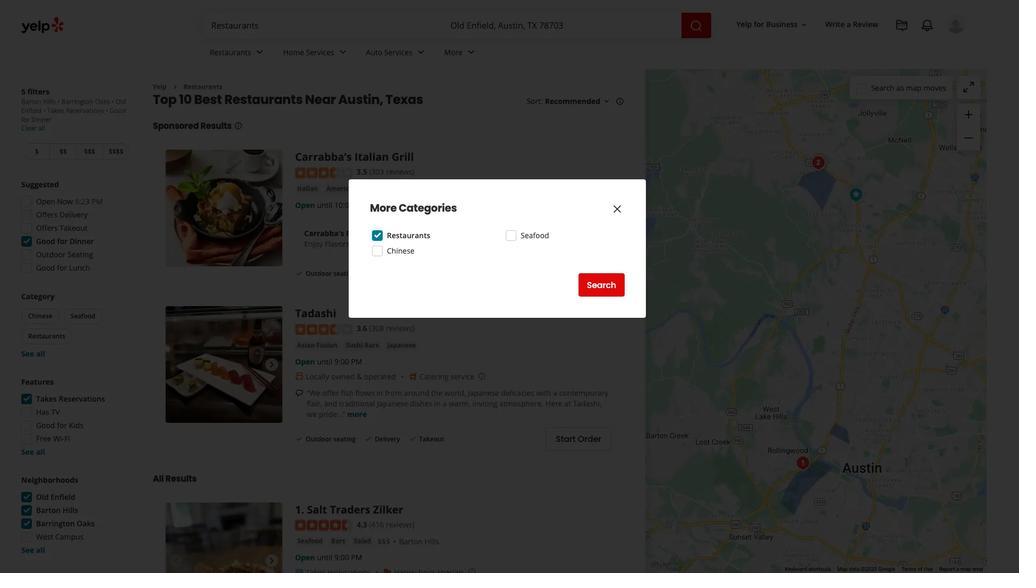 Task type: vqa. For each thing, say whether or not it's contained in the screenshot.
16 checkmark v2 image to the middle
yes



Task type: locate. For each thing, give the bounding box(es) containing it.
bars inside button
[[365, 341, 379, 350]]

• takes reservations •
[[42, 106, 110, 115]]

open up "16 takes reservations v2" image
[[295, 553, 315, 563]]

0 vertical spatial takeout
[[60, 223, 88, 233]]

0 vertical spatial bars
[[365, 341, 379, 350]]

services right auto
[[384, 47, 413, 57]]

0 horizontal spatial bars
[[331, 537, 345, 546]]

2 reviews) from the top
[[386, 323, 415, 334]]

16 chevron down v2 image
[[800, 21, 809, 29]]

oaks up the $$$ "button"
[[95, 97, 110, 106]]

best
[[194, 91, 222, 109]]

1 horizontal spatial yelp
[[737, 19, 752, 29]]

slideshow element
[[166, 150, 282, 267], [166, 306, 282, 423], [166, 503, 282, 573]]

bars
[[365, 341, 379, 350], [331, 537, 345, 546]]

salt traders zilker image
[[166, 503, 282, 573]]

2 open until 9:00 pm from the top
[[295, 553, 362, 563]]

1 . salt traders zilker
[[295, 503, 403, 517]]

2 see all button from the top
[[21, 447, 45, 457]]

atmosphere.
[[499, 399, 544, 409]]

traders
[[330, 503, 370, 517]]

reviews) down grill
[[386, 167, 415, 177]]

for
[[754, 19, 764, 29], [21, 115, 30, 124], [57, 236, 68, 246], [57, 263, 67, 273], [57, 420, 67, 431]]

japanese down 3.6 (308 reviews)
[[387, 341, 416, 350]]

outdoor
[[36, 250, 66, 260], [306, 269, 332, 278], [306, 435, 332, 444]]

3 see all button from the top
[[21, 545, 45, 555]]

1 horizontal spatial 16 info v2 image
[[616, 97, 624, 106]]

good for kids
[[36, 420, 83, 431]]

24 chevron down v2 image
[[336, 46, 349, 59]]

9:00 up owned
[[334, 357, 349, 367]]

24 chevron down v2 image for more
[[465, 46, 478, 59]]

traditional
[[339, 399, 375, 409]]

1 vertical spatial see all button
[[21, 447, 45, 457]]

$$$ button
[[76, 143, 103, 160]]

italian down 3.5 star rating image
[[297, 184, 318, 193]]

japanese up inviting
[[468, 388, 499, 398]]

1 seating from the top
[[334, 269, 356, 278]]

more
[[347, 409, 367, 419]]

$$$ down the 4.3 (416 reviews)
[[378, 537, 390, 547]]

16 checkmark v2 image down more
[[364, 435, 373, 443]]

1 slideshow element from the top
[[166, 150, 282, 267]]

group containing category
[[19, 291, 132, 359]]

old
[[116, 97, 126, 106], [36, 492, 49, 502]]

3 24 chevron down v2 image from the left
[[465, 46, 478, 59]]

old enfield down filters
[[21, 97, 126, 115]]

$$ button
[[50, 143, 76, 160]]

japanese
[[387, 341, 416, 350], [468, 388, 499, 398], [377, 399, 408, 409]]

asia cafe image
[[809, 152, 831, 173]]

0 vertical spatial reviews)
[[386, 167, 415, 177]]

results down best
[[201, 120, 232, 132]]

until for tadashi
[[317, 357, 333, 367]]

9:00 down the bars link
[[334, 553, 349, 563]]

until for carrabba's italian grill
[[317, 200, 333, 210]]

good for dinner up the outdoor seating
[[36, 236, 94, 246]]

open for "we
[[295, 357, 315, 367]]

all down restaurants button
[[36, 349, 45, 359]]

until up locally on the bottom of the page
[[317, 357, 333, 367]]

we
[[307, 409, 317, 419]]

chinese inside 'button'
[[28, 312, 52, 321]]

all right 'clear'
[[38, 124, 45, 133]]

"we
[[307, 388, 321, 398]]

search for search as map moves
[[871, 83, 895, 93]]

chinese button
[[21, 308, 59, 324]]

0 vertical spatial old
[[116, 97, 126, 106]]

2 24 chevron down v2 image from the left
[[415, 46, 427, 59]]

1 vertical spatial open until 9:00 pm
[[295, 553, 362, 563]]

1 vertical spatial 16 info v2 image
[[234, 122, 242, 130]]

west
[[36, 532, 53, 542]]

16 checkmark v2 image down 16 speech v2 icon
[[295, 435, 304, 443]]

search button
[[579, 273, 625, 297]]

$$$ left $$$$ button
[[84, 147, 95, 156]]

0 horizontal spatial italian
[[297, 184, 318, 193]]

0 horizontal spatial enfield
[[21, 106, 42, 115]]

2 vertical spatial previous image
[[170, 555, 183, 567]]

outdoor up good for lunch
[[36, 250, 66, 260]]

barrington up the $$$ "button"
[[61, 97, 93, 106]]

3 see all from the top
[[21, 545, 45, 555]]

0 vertical spatial open until 9:00 pm
[[295, 357, 362, 367]]

1 next image from the top
[[265, 358, 278, 371]]

bars inside button
[[331, 537, 345, 546]]

1 see from the top
[[21, 349, 34, 359]]

0 horizontal spatial seafood
[[71, 312, 95, 321]]

0 vertical spatial see
[[21, 349, 34, 359]]

pm for seating
[[355, 200, 367, 210]]

open down italian link
[[295, 200, 315, 210]]

owned
[[331, 371, 355, 382]]

24 chevron down v2 image inside auto services link
[[415, 46, 427, 59]]

0 vertical spatial japanese
[[387, 341, 416, 350]]

takes up has tv at the bottom left of the page
[[36, 394, 57, 404]]

0 vertical spatial hills
[[43, 97, 56, 106]]

see all down free
[[21, 447, 45, 457]]

None search field
[[203, 13, 713, 38]]

0 vertical spatial seafood
[[521, 230, 549, 240]]

yelp left 16 chevron right v2 image
[[153, 82, 167, 91]]

takeout down offers delivery
[[60, 223, 88, 233]]

a right write
[[847, 19, 851, 29]]

map left error
[[961, 567, 971, 572]]

0 vertical spatial offers
[[36, 210, 58, 220]]

japanese down from
[[377, 399, 408, 409]]

barton up barrington oaks
[[36, 505, 61, 515]]

0 horizontal spatial results
[[166, 473, 197, 485]]

search inside search button
[[587, 279, 616, 291]]

has tv
[[36, 407, 60, 417]]

pm for offer
[[351, 357, 362, 367]]

1 outdoor seating from the top
[[306, 269, 356, 278]]

offers for offers delivery
[[36, 210, 58, 220]]

1 vertical spatial yelp
[[153, 82, 167, 91]]

1 vertical spatial oaks
[[77, 519, 95, 529]]

dinner up the seating
[[70, 236, 94, 246]]

data
[[849, 567, 860, 572]]

2 vertical spatial see all
[[21, 545, 45, 555]]

24 chevron down v2 image for auto services
[[415, 46, 427, 59]]

good for dinner up $$
[[21, 106, 126, 124]]

for left business
[[754, 19, 764, 29]]

write a review
[[826, 19, 879, 29]]

services for home services
[[306, 47, 334, 57]]

9:00
[[334, 357, 349, 367], [334, 553, 349, 563]]

see all button for takes reservations
[[21, 447, 45, 457]]

shortcuts
[[809, 567, 831, 572]]

1 9:00 from the top
[[334, 357, 349, 367]]

japanese button
[[385, 340, 418, 351]]

yelp left business
[[737, 19, 752, 29]]

0 vertical spatial until
[[317, 200, 333, 210]]

16 happy hour specials v2 image
[[384, 569, 392, 573]]

outdoor down enjoy at the left of the page
[[306, 269, 332, 278]]

category
[[21, 291, 54, 302]]

2 vertical spatial slideshow element
[[166, 503, 282, 573]]

16 takes reservations v2 image
[[295, 569, 304, 573]]

open for outdoor
[[295, 200, 315, 210]]

seafood button up restaurants button
[[64, 308, 102, 324]]

business
[[766, 19, 798, 29]]

locally owned & operated
[[306, 371, 396, 382]]

old left top
[[116, 97, 126, 106]]

2 until from the top
[[317, 357, 333, 367]]

0 vertical spatial see all
[[21, 349, 45, 359]]

1 until from the top
[[317, 200, 333, 210]]

dinner
[[31, 115, 52, 124], [70, 236, 94, 246]]

0 vertical spatial $$$
[[84, 147, 95, 156]]

pm up '&'
[[351, 357, 362, 367]]

reviews) for tadashi
[[386, 323, 415, 334]]

3.6 (308 reviews)
[[357, 323, 415, 334]]

open until 9:00 pm for 3.6
[[295, 357, 362, 367]]

0 vertical spatial more
[[444, 47, 463, 57]]

0 vertical spatial dinner
[[31, 115, 52, 124]]

italian
[[355, 150, 389, 164], [297, 184, 318, 193]]

2 outdoor seating from the top
[[306, 435, 356, 444]]

1 horizontal spatial more
[[444, 47, 463, 57]]

expand map image
[[963, 81, 975, 93]]

0 horizontal spatial chinese
[[28, 312, 52, 321]]

1 open until 9:00 pm from the top
[[295, 357, 362, 367]]

sponsored results
[[153, 120, 232, 132]]

0 horizontal spatial takeout
[[60, 223, 88, 233]]

3 see from the top
[[21, 545, 34, 555]]

tadashi,
[[573, 399, 602, 409]]

dishes
[[410, 399, 432, 409]]

1 see all button from the top
[[21, 349, 45, 359]]

asian
[[297, 341, 315, 350]]

open down "suggested"
[[36, 196, 55, 207]]

0 vertical spatial seating
[[334, 269, 356, 278]]

all down west
[[36, 545, 45, 555]]

start
[[556, 433, 576, 445]]

a left warm,
[[443, 399, 447, 409]]

1 vertical spatial search
[[587, 279, 616, 291]]

0 vertical spatial map
[[906, 83, 922, 93]]

barton hills down the 4.3 (416 reviews)
[[399, 537, 439, 547]]

barton hills up barrington oaks
[[36, 505, 78, 515]]

2 offers from the top
[[36, 223, 58, 233]]

1 vertical spatial italian
[[297, 184, 318, 193]]

0 horizontal spatial old
[[36, 492, 49, 502]]

4.3 star rating image
[[295, 520, 353, 531]]

$$$ inside "button"
[[84, 147, 95, 156]]

2 previous image from the top
[[170, 358, 183, 371]]

campus
[[55, 532, 84, 542]]

1 vertical spatial seating
[[334, 435, 356, 444]]

barton down the 4.3 (416 reviews)
[[399, 537, 423, 547]]

1 vertical spatial previous image
[[170, 358, 183, 371]]

24 chevron down v2 image inside restaurants link
[[253, 46, 266, 59]]

24 chevron down v2 image
[[253, 46, 266, 59], [415, 46, 427, 59], [465, 46, 478, 59]]

search image
[[690, 19, 703, 32]]

good up free
[[36, 420, 55, 431]]

in left from
[[377, 388, 383, 398]]

salt
[[307, 503, 327, 517]]

next image for 4.3 (416 reviews)
[[265, 555, 278, 567]]

in down the
[[434, 399, 441, 409]]

previous image for carrabba's italian grill
[[170, 202, 183, 215]]

16 checkmark v2 image
[[295, 269, 304, 277], [295, 435, 304, 443], [364, 435, 373, 443]]

until down the bars link
[[317, 553, 333, 563]]

0 vertical spatial results
[[201, 120, 232, 132]]

until left 10:00 at left top
[[317, 200, 333, 210]]

enfield down neighborhoods
[[51, 492, 75, 502]]

features
[[21, 377, 54, 387]]

1 vertical spatial of
[[918, 567, 923, 572]]

see all for takes
[[21, 447, 45, 457]]

2 see all from the top
[[21, 447, 45, 457]]

0 vertical spatial italian
[[355, 150, 389, 164]]

9:00 for 3.6 (308 reviews)
[[334, 357, 349, 367]]

2 vertical spatial hills
[[425, 537, 439, 547]]

16 checkmark v2 image
[[409, 435, 417, 443]]

(303
[[369, 167, 384, 177]]

1 horizontal spatial seafood button
[[295, 536, 325, 547]]

1 vertical spatial slideshow element
[[166, 306, 282, 423]]

open up 16 locally owned v2 icon
[[295, 357, 315, 367]]

good for dinner
[[21, 106, 126, 124], [36, 236, 94, 246]]

more inside business categories element
[[444, 47, 463, 57]]

world,
[[445, 388, 466, 398]]

1 horizontal spatial map
[[961, 567, 971, 572]]

10:00
[[334, 200, 353, 210]]

5 filters
[[21, 87, 50, 97]]

review
[[853, 19, 879, 29]]

offers down offers delivery
[[36, 223, 58, 233]]

16 locally owned v2 image
[[295, 372, 304, 381]]

0 vertical spatial of
[[352, 239, 359, 249]]

0 horizontal spatial delivery
[[60, 210, 88, 220]]

fall down "menu"
[[360, 239, 372, 249]]

delivery
[[60, 210, 88, 220], [375, 435, 400, 444]]

see all button down west
[[21, 545, 45, 555]]

open until 9:00 pm down fusion
[[295, 357, 362, 367]]

1 horizontal spatial seafood
[[297, 537, 323, 546]]

0 vertical spatial good for dinner
[[21, 106, 126, 124]]

0 horizontal spatial seafood button
[[64, 308, 102, 324]]

catering
[[419, 371, 449, 382]]

barton down 5 filters
[[21, 97, 42, 106]]

chinese inside the more categories dialog
[[387, 246, 415, 256]]

2 vertical spatial see
[[21, 545, 34, 555]]

a up here
[[553, 388, 557, 398]]

next image
[[265, 358, 278, 371], [265, 555, 278, 567]]

0 horizontal spatial barton hills
[[36, 505, 78, 515]]

1 vertical spatial map
[[961, 567, 971, 572]]

japanese link
[[385, 340, 418, 351]]

0 horizontal spatial dinner
[[31, 115, 52, 124]]

restaurants inside the more categories dialog
[[387, 230, 430, 240]]

see all button down restaurants button
[[21, 349, 45, 359]]

pm right the 5:23
[[92, 196, 103, 207]]

fall
[[346, 228, 359, 238], [360, 239, 372, 249]]

seating
[[68, 250, 93, 260]]

5
[[21, 87, 25, 97]]

bars button
[[329, 536, 348, 547]]

0 vertical spatial barton
[[21, 97, 42, 106]]

0 vertical spatial slideshow element
[[166, 150, 282, 267]]

0 vertical spatial 9:00
[[334, 357, 349, 367]]

1 horizontal spatial bars
[[365, 341, 379, 350]]

group
[[957, 104, 981, 150], [18, 179, 132, 277], [19, 291, 132, 359], [18, 377, 132, 458], [18, 475, 132, 556]]

free
[[36, 434, 51, 444]]

3 slideshow element from the top
[[166, 503, 282, 573]]

open
[[36, 196, 55, 207], [295, 200, 315, 210], [295, 357, 315, 367], [295, 553, 315, 563]]

0 horizontal spatial 16 info v2 image
[[234, 122, 242, 130]]

2 next image from the top
[[265, 555, 278, 567]]

old down neighborhoods
[[36, 492, 49, 502]]

seafood button
[[64, 308, 102, 324], [295, 536, 325, 547]]

pm down american (traditional) link
[[355, 200, 367, 210]]

1 vertical spatial chinese
[[28, 312, 52, 321]]

outdoor down we
[[306, 435, 332, 444]]

2 slideshow element from the top
[[166, 306, 282, 423]]

$$$$
[[109, 147, 123, 156]]

oaks up the campus
[[77, 519, 95, 529]]

open until 10:00 pm
[[295, 200, 367, 210]]

group containing features
[[18, 377, 132, 458]]

4.3 (416 reviews)
[[357, 520, 415, 530]]

takeout right 16 checkmark v2 icon
[[419, 435, 444, 444]]

more categories
[[370, 201, 457, 216]]

24 chevron down v2 image inside more link
[[465, 46, 478, 59]]

outdoor seating down flavors
[[306, 269, 356, 278]]

1 horizontal spatial 24 chevron down v2 image
[[415, 46, 427, 59]]

dinner down filters
[[31, 115, 52, 124]]

delicacies
[[501, 388, 534, 398]]

1 vertical spatial reviews)
[[386, 323, 415, 334]]

0 vertical spatial chinese
[[387, 246, 415, 256]]

delivery down open now 5:23 pm at top
[[60, 210, 88, 220]]

results
[[201, 120, 232, 132], [166, 473, 197, 485]]

takes down filters
[[47, 106, 64, 115]]

2 9:00 from the top
[[334, 553, 349, 563]]

pm for takeout
[[92, 196, 103, 207]]

1 vertical spatial fall
[[360, 239, 372, 249]]

seating down more
[[334, 435, 356, 444]]

results for all results
[[166, 473, 197, 485]]

0 horizontal spatial in
[[377, 388, 383, 398]]

old enfield down neighborhoods
[[36, 492, 75, 502]]

bars right sushi
[[365, 341, 379, 350]]

google image
[[648, 560, 683, 573]]

0 vertical spatial fall
[[346, 228, 359, 238]]

map right as
[[906, 83, 922, 93]]

previous image
[[170, 202, 183, 215], [170, 358, 183, 371], [170, 555, 183, 567]]

fall up flavors
[[346, 228, 359, 238]]

until
[[317, 200, 333, 210], [317, 357, 333, 367], [317, 553, 333, 563]]

1 vertical spatial outdoor seating
[[306, 435, 356, 444]]

1 previous image from the top
[[170, 202, 183, 215]]

takes
[[47, 106, 64, 115], [36, 394, 57, 404]]

1 services from the left
[[306, 47, 334, 57]]

barrington up west campus
[[36, 519, 75, 529]]

bars down 4.3 star rating image
[[331, 537, 345, 546]]

auto
[[366, 47, 382, 57]]

services left 24 chevron down v2 icon
[[306, 47, 334, 57]]

2 vertical spatial japanese
[[377, 399, 408, 409]]

0 vertical spatial seafood button
[[64, 308, 102, 324]]

reservations up the $$$ "button"
[[66, 106, 104, 115]]

2 see from the top
[[21, 447, 34, 457]]

1 reviews) from the top
[[386, 167, 415, 177]]

1 24 chevron down v2 image from the left
[[253, 46, 266, 59]]

italian up (303
[[355, 150, 389, 164]]

lunch
[[69, 263, 90, 273]]

16 catering v2 image
[[409, 372, 417, 381]]

carrabba's italian grill image
[[166, 150, 282, 267]]

0 vertical spatial next image
[[265, 358, 278, 371]]

seating down flavors
[[334, 269, 356, 278]]

yelp for business
[[737, 19, 798, 29]]

yelp inside button
[[737, 19, 752, 29]]

asian fusion button
[[295, 340, 340, 351]]

&
[[357, 371, 362, 382]]

2 horizontal spatial 24 chevron down v2 image
[[465, 46, 478, 59]]

1 vertical spatial in
[[434, 399, 441, 409]]

zoom in image
[[963, 108, 975, 121]]

outdoor seating
[[306, 269, 356, 278], [306, 435, 356, 444]]

japanese inside button
[[387, 341, 416, 350]]

of right flavors
[[352, 239, 359, 249]]

results for sponsored results
[[201, 120, 232, 132]]

1 offers from the top
[[36, 210, 58, 220]]

salt traders zilker image
[[792, 453, 814, 474]]

more inside dialog
[[370, 201, 397, 216]]

of inside carrabba's fall menu enjoy flavors of fall with our new specials!
[[352, 239, 359, 249]]

seafood button down 4.3 star rating image
[[295, 536, 325, 547]]

filters
[[27, 87, 50, 97]]

©2023
[[861, 567, 877, 572]]

oaks
[[95, 97, 110, 106], [77, 519, 95, 529]]

sushi bars
[[346, 341, 379, 350]]

barton hills
[[36, 505, 78, 515], [399, 537, 439, 547]]

offers up offers takeout on the left of the page
[[36, 210, 58, 220]]

user actions element
[[728, 13, 981, 79]]

see all button down free
[[21, 447, 45, 457]]

all down free
[[36, 447, 45, 457]]

1 vertical spatial hills
[[63, 505, 78, 515]]

all for features
[[36, 447, 45, 457]]

reviews) down zilker
[[386, 520, 415, 530]]

see all down restaurants button
[[21, 349, 45, 359]]

offers
[[36, 210, 58, 220], [36, 223, 58, 233]]

1 vertical spatial $$$
[[378, 537, 390, 547]]

0 horizontal spatial search
[[587, 279, 616, 291]]

offers takeout
[[36, 223, 88, 233]]

0 vertical spatial 16 info v2 image
[[616, 97, 624, 106]]

fish
[[341, 388, 354, 398]]

results right all
[[166, 473, 197, 485]]

around
[[404, 388, 429, 398]]

pm down salad button
[[351, 553, 362, 563]]

enfield up clear all link
[[21, 106, 42, 115]]

2 services from the left
[[384, 47, 413, 57]]

sushi bars button
[[344, 340, 381, 351]]

1 vertical spatial takes
[[36, 394, 57, 404]]

open until 9:00 pm down the bars link
[[295, 553, 362, 563]]

16 info v2 image
[[616, 97, 624, 106], [234, 122, 242, 130]]

for down the outdoor seating
[[57, 263, 67, 273]]

of left 'use'
[[918, 567, 923, 572]]

.
[[301, 503, 304, 517]]

specials!
[[425, 239, 455, 249]]

info icon image
[[478, 372, 486, 381], [478, 372, 486, 381], [468, 568, 476, 573], [468, 568, 476, 573]]

seafood inside the more categories dialog
[[521, 230, 549, 240]]

report
[[939, 567, 955, 572]]

0 vertical spatial barton hills
[[36, 505, 78, 515]]

1 vertical spatial until
[[317, 357, 333, 367]]

for down 5
[[21, 115, 30, 124]]

0 horizontal spatial more
[[370, 201, 397, 216]]

reservations up the kids
[[59, 394, 105, 404]]

0 horizontal spatial map
[[906, 83, 922, 93]]

1 horizontal spatial fall
[[360, 239, 372, 249]]

1 vertical spatial delivery
[[375, 435, 400, 444]]

2 seating from the top
[[334, 435, 356, 444]]

1 vertical spatial see all
[[21, 447, 45, 457]]

clear
[[21, 124, 37, 133]]

0 horizontal spatial hills
[[43, 97, 56, 106]]

all for category
[[36, 349, 45, 359]]



Task type: describe. For each thing, give the bounding box(es) containing it.
4.3
[[357, 520, 367, 530]]

keyboard shortcuts
[[785, 567, 831, 572]]

operated
[[364, 371, 396, 382]]

home
[[283, 47, 304, 57]]

$$
[[60, 147, 67, 156]]

sushi
[[346, 341, 363, 350]]

1
[[295, 503, 301, 517]]

inviting
[[472, 399, 498, 409]]

outdoor seating for 16 checkmark v2 image below 16 speech v2 icon
[[306, 435, 356, 444]]

free wi-fi
[[36, 434, 70, 444]]

(416
[[369, 520, 384, 530]]

keyboard
[[785, 567, 807, 572]]

contemporary
[[559, 388, 609, 398]]

good for lunch
[[36, 263, 90, 273]]

menu
[[361, 228, 382, 238]]

0 vertical spatial in
[[377, 388, 383, 398]]

restaurants button
[[21, 329, 72, 345]]

pride…"
[[319, 409, 345, 419]]

16 speech v2 image
[[295, 389, 304, 398]]

1 horizontal spatial $$$
[[378, 537, 390, 547]]

for up wi-
[[57, 420, 67, 431]]

1 vertical spatial japanese
[[468, 388, 499, 398]]

1 vertical spatial good for dinner
[[36, 236, 94, 246]]

0 vertical spatial outdoor
[[36, 250, 66, 260]]

0 vertical spatial reservations
[[66, 106, 104, 115]]

previous image for tadashi
[[170, 358, 183, 371]]

1 horizontal spatial old
[[116, 97, 126, 106]]

slideshow element for tadashi
[[166, 306, 282, 423]]

1 see all from the top
[[21, 349, 45, 359]]

next image
[[265, 202, 278, 215]]

$ button
[[23, 143, 50, 160]]

now
[[57, 196, 73, 207]]

9:00 for 4.3 (416 reviews)
[[334, 553, 349, 563]]

zoom out image
[[963, 132, 975, 145]]

for inside good for dinner
[[21, 115, 30, 124]]

outdoor seating
[[36, 250, 93, 260]]

next image for 3.6 (308 reviews)
[[265, 358, 278, 371]]

1 horizontal spatial of
[[918, 567, 923, 572]]

our
[[392, 239, 405, 249]]

italian inside button
[[297, 184, 318, 193]]

enjoy
[[304, 239, 323, 249]]

0 vertical spatial old enfield
[[21, 97, 126, 115]]

0 vertical spatial restaurants link
[[201, 38, 275, 69]]

report a map error
[[939, 567, 984, 572]]

1 horizontal spatial hills
[[63, 505, 78, 515]]

slideshow element for carrabba's italian grill
[[166, 150, 282, 267]]

with
[[374, 239, 390, 249]]

search for search
[[587, 279, 616, 291]]

yelp for yelp link
[[153, 82, 167, 91]]

0 vertical spatial barrington
[[61, 97, 93, 106]]

offer
[[322, 388, 339, 398]]

1 horizontal spatial in
[[434, 399, 441, 409]]

3.5 star rating image
[[295, 168, 353, 178]]

1 vertical spatial old
[[36, 492, 49, 502]]

notifications image
[[921, 19, 934, 32]]

24 chevron down v2 image for restaurants
[[253, 46, 266, 59]]

1 horizontal spatial delivery
[[375, 435, 400, 444]]

google
[[879, 567, 895, 572]]

3 previous image from the top
[[170, 555, 183, 567]]

open for offers
[[36, 196, 55, 207]]

business categories element
[[201, 38, 966, 69]]

1 horizontal spatial dinner
[[70, 236, 94, 246]]

see all button for old enfield
[[21, 545, 45, 555]]

flavors
[[325, 239, 350, 249]]

0 vertical spatial oaks
[[95, 97, 110, 106]]

1 vertical spatial reservations
[[59, 394, 105, 404]]

2 vertical spatial barton
[[399, 537, 423, 547]]

16 checkmark v2 image up tadashi link
[[295, 269, 304, 277]]

outdoor seating for 16 checkmark v2 image over tadashi link
[[306, 269, 356, 278]]

$$$$ button
[[103, 143, 130, 160]]

0 vertical spatial takes
[[47, 106, 64, 115]]

for inside button
[[754, 19, 764, 29]]

home services link
[[275, 38, 358, 69]]

(traditional)
[[359, 184, 398, 193]]

near
[[305, 91, 336, 109]]

from
[[385, 388, 402, 398]]

map
[[838, 567, 848, 572]]

map for moves
[[906, 83, 922, 93]]

tadashi link
[[295, 306, 336, 321]]

more link
[[347, 409, 367, 419]]

bars link
[[329, 536, 348, 547]]

keyboard shortcuts button
[[785, 566, 831, 573]]

carrabba's
[[304, 228, 344, 238]]

report a map error link
[[939, 567, 984, 572]]

0 vertical spatial delivery
[[60, 210, 88, 220]]

sort:
[[527, 96, 543, 106]]

all for neighborhoods
[[36, 545, 45, 555]]

good up $$$$
[[110, 106, 126, 115]]

16 chevron right v2 image
[[171, 83, 179, 91]]

fusion
[[316, 341, 337, 350]]

tv
[[51, 407, 60, 417]]

barrington oaks
[[36, 519, 95, 529]]

map data ©2023 google
[[838, 567, 895, 572]]

texas
[[386, 91, 423, 109]]

1 vertical spatial barrington
[[36, 519, 75, 529]]

offers for offers takeout
[[36, 223, 58, 233]]

tadashi image
[[166, 306, 282, 423]]

for down offers takeout on the left of the page
[[57, 236, 68, 246]]

1 vertical spatial old enfield
[[36, 492, 75, 502]]

3 until from the top
[[317, 553, 333, 563]]

open until 9:00 pm for 4.3
[[295, 553, 362, 563]]

group containing neighborhoods
[[18, 475, 132, 556]]

projects image
[[896, 19, 908, 32]]

1 vertical spatial outdoor
[[306, 269, 332, 278]]

italian link
[[295, 184, 320, 194]]

more for more categories
[[370, 201, 397, 216]]

carrabba's italian grill link
[[295, 150, 414, 164]]

dinner inside good for dinner
[[31, 115, 52, 124]]

0 horizontal spatial fall
[[346, 228, 359, 238]]

seafood link
[[295, 536, 325, 547]]

(308
[[369, 323, 384, 334]]

takes reservations
[[36, 394, 105, 404]]

map for error
[[961, 567, 971, 572]]

3.6 star rating image
[[295, 324, 353, 335]]

new
[[407, 239, 423, 249]]

camino real restaurant image
[[809, 152, 831, 173]]

carrabba's fall menu enjoy flavors of fall with our new specials!
[[304, 228, 455, 249]]

himalaya kosheli image
[[809, 152, 831, 173]]

restaurants inside business categories element
[[210, 47, 251, 57]]

wi-
[[53, 434, 64, 444]]

see all for old
[[21, 545, 45, 555]]

see for takes reservations
[[21, 447, 34, 457]]

neighborhoods
[[21, 475, 78, 485]]

more categories dialog
[[0, 0, 1019, 573]]

suggested
[[21, 179, 59, 190]]

barton hills inside group
[[36, 505, 78, 515]]

salt traders zilker link
[[307, 503, 403, 517]]

reviews) for carrabba's italian grill
[[386, 167, 415, 177]]

carrabba's italian grill image
[[845, 184, 867, 205]]

and
[[324, 399, 337, 409]]

offers delivery
[[36, 210, 88, 220]]

a right report
[[957, 567, 959, 572]]

write
[[826, 19, 845, 29]]

use
[[924, 567, 933, 572]]

with
[[536, 388, 551, 398]]

0 vertical spatial enfield
[[21, 106, 42, 115]]

close image
[[611, 203, 624, 215]]

see for old enfield
[[21, 545, 34, 555]]

zilker
[[373, 503, 403, 517]]

good down offers takeout on the left of the page
[[36, 236, 55, 246]]

1 vertical spatial barton
[[36, 505, 61, 515]]

west campus
[[36, 532, 84, 542]]

2 vertical spatial seafood
[[297, 537, 323, 546]]

restaurants inside button
[[28, 332, 65, 341]]

more for more
[[444, 47, 463, 57]]

1 horizontal spatial enfield
[[51, 492, 75, 502]]

search as map moves
[[871, 83, 947, 93]]

good down the outdoor seating
[[36, 263, 55, 273]]

1 vertical spatial restaurants link
[[184, 82, 222, 91]]

map region
[[604, 7, 1012, 573]]

2 vertical spatial outdoor
[[306, 435, 332, 444]]

yelp link
[[153, 82, 167, 91]]

10
[[179, 91, 192, 109]]

2 horizontal spatial hills
[[425, 537, 439, 547]]

yelp for business button
[[732, 15, 813, 34]]

1 horizontal spatial takeout
[[419, 435, 444, 444]]

1 vertical spatial barton hills
[[399, 537, 439, 547]]

yelp for yelp for business
[[737, 19, 752, 29]]

3 reviews) from the top
[[386, 520, 415, 530]]

the
[[431, 388, 443, 398]]

flown
[[356, 388, 375, 398]]

terms of use link
[[902, 567, 933, 572]]

group containing suggested
[[18, 179, 132, 277]]

fat dragon image
[[808, 152, 829, 173]]

1 horizontal spatial italian
[[355, 150, 389, 164]]

austin,
[[338, 91, 383, 109]]

all results
[[153, 473, 197, 485]]

services for auto services
[[384, 47, 413, 57]]

moves
[[924, 83, 947, 93]]



